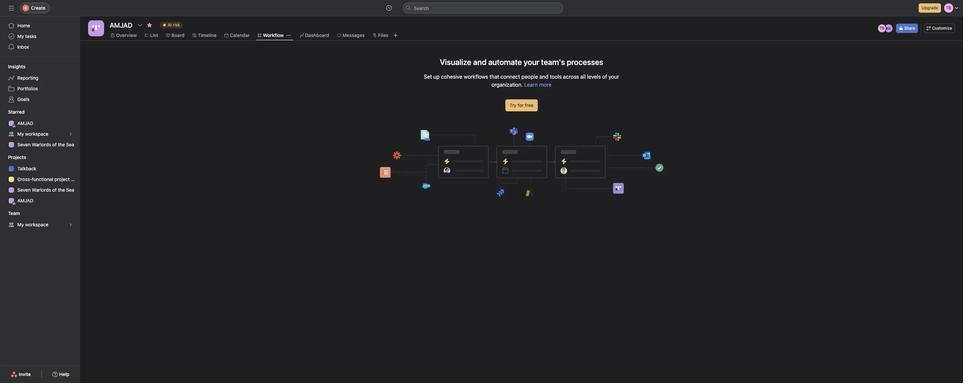 Task type: describe. For each thing, give the bounding box(es) containing it.
team button
[[0, 210, 20, 217]]

seven warlords of the sea link for talkback
[[4, 185, 76, 196]]

workspace for the see details, my workspace image inside the teams element
[[25, 222, 48, 228]]

help
[[59, 372, 69, 377]]

up
[[434, 74, 440, 80]]

reporting
[[17, 75, 38, 81]]

files link
[[373, 32, 388, 39]]

customize button
[[924, 24, 955, 33]]

ex
[[887, 26, 891, 31]]

automate
[[488, 57, 522, 67]]

cohesive
[[441, 74, 463, 80]]

portfolios link
[[4, 83, 76, 94]]

insights element
[[0, 61, 80, 106]]

my workspace link for the see details, my workspace image inside the teams element
[[4, 220, 76, 230]]

messages
[[343, 32, 365, 38]]

insights button
[[0, 63, 25, 70]]

my tasks
[[17, 33, 36, 39]]

remove from starred image
[[147, 22, 152, 28]]

amjad inside starred element
[[17, 120, 33, 126]]

tools
[[550, 74, 562, 80]]

people
[[522, 74, 538, 80]]

starred button
[[0, 109, 24, 115]]

upgrade
[[922, 5, 938, 10]]

create
[[31, 5, 45, 11]]

global element
[[0, 16, 80, 56]]

seven for talkback
[[17, 187, 31, 193]]

the for talkback
[[58, 187, 65, 193]]

0 horizontal spatial and
[[473, 57, 487, 67]]

projects button
[[0, 154, 26, 161]]

projects
[[8, 154, 26, 160]]

history image
[[386, 5, 392, 11]]

dashboard
[[305, 32, 329, 38]]

try
[[510, 102, 517, 108]]

messages link
[[337, 32, 365, 39]]

goals link
[[4, 94, 76, 105]]

see details, my workspace image inside starred element
[[69, 132, 73, 136]]

more
[[539, 82, 552, 88]]

of for amjad
[[52, 142, 57, 147]]

seven for amjad
[[17, 142, 31, 147]]

across
[[563, 74, 579, 80]]

calendar link
[[225, 32, 250, 39]]

for
[[518, 102, 524, 108]]

risk
[[173, 22, 180, 27]]

workflow link
[[258, 32, 284, 39]]

seven warlords of the sea for talkback
[[17, 187, 74, 193]]

reporting link
[[4, 73, 76, 83]]

warlords for talkback
[[32, 187, 51, 193]]

levels
[[587, 74, 601, 80]]

project
[[54, 177, 70, 182]]

seven warlords of the sea for amjad
[[17, 142, 74, 147]]

list link
[[145, 32, 158, 39]]

see details, my workspace image inside teams element
[[69, 223, 73, 227]]

projects element
[[0, 151, 80, 208]]

and inside set up cohesive workflows that connect people and tools across all levels of your organization.
[[540, 74, 549, 80]]

files
[[378, 32, 388, 38]]

talkback link
[[4, 164, 76, 174]]

team
[[8, 211, 20, 216]]

sea for talkback
[[66, 187, 74, 193]]

learn more link
[[524, 82, 552, 88]]

set
[[424, 74, 432, 80]]

free
[[525, 102, 534, 108]]

connect
[[501, 74, 520, 80]]

home link
[[4, 20, 76, 31]]

overview
[[116, 32, 137, 38]]

workflows
[[464, 74, 488, 80]]

plan
[[71, 177, 80, 182]]

list
[[150, 32, 158, 38]]

teams element
[[0, 208, 80, 232]]

amjad link inside starred element
[[4, 118, 76, 129]]

help button
[[48, 369, 74, 381]]



Task type: vqa. For each thing, say whether or not it's contained in the screenshot.
kick
no



Task type: locate. For each thing, give the bounding box(es) containing it.
home
[[17, 23, 30, 28]]

dashboard link
[[300, 32, 329, 39]]

0 vertical spatial the
[[58, 142, 65, 147]]

cross-
[[17, 177, 32, 182]]

my workspace down starred
[[17, 131, 48, 137]]

board image
[[92, 24, 100, 32]]

my left tasks
[[17, 33, 24, 39]]

seven warlords of the sea link
[[4, 139, 76, 150], [4, 185, 76, 196]]

1 horizontal spatial your
[[609, 74, 619, 80]]

learn
[[524, 82, 538, 88]]

amjad down starred
[[17, 120, 33, 126]]

amjad
[[17, 120, 33, 126], [17, 198, 33, 204]]

timeline link
[[193, 32, 217, 39]]

warlords
[[32, 142, 51, 147], [32, 187, 51, 193]]

warlords down cross-functional project plan link on the left
[[32, 187, 51, 193]]

add tab image
[[393, 33, 398, 38]]

the inside starred element
[[58, 142, 65, 147]]

my down team
[[17, 222, 24, 228]]

3 my from the top
[[17, 222, 24, 228]]

workspace
[[25, 131, 48, 137], [25, 222, 48, 228]]

your up the people
[[524, 57, 540, 67]]

1 warlords from the top
[[32, 142, 51, 147]]

2 the from the top
[[58, 187, 65, 193]]

my workspace down team
[[17, 222, 48, 228]]

of inside 'projects' element
[[52, 187, 57, 193]]

1 vertical spatial sea
[[66, 187, 74, 193]]

sea inside 'projects' element
[[66, 187, 74, 193]]

inbox link
[[4, 42, 76, 52]]

of up talkback link
[[52, 142, 57, 147]]

my workspace link down starred
[[4, 129, 76, 139]]

2 amjad from the top
[[17, 198, 33, 204]]

functional
[[32, 177, 53, 182]]

seven warlords of the sea
[[17, 142, 74, 147], [17, 187, 74, 193]]

2 seven warlords of the sea link from the top
[[4, 185, 76, 196]]

that
[[490, 74, 499, 80]]

starred element
[[0, 106, 80, 151]]

my workspace link
[[4, 129, 76, 139], [4, 220, 76, 230]]

0 vertical spatial seven warlords of the sea link
[[4, 139, 76, 150]]

my workspace for the see details, my workspace image inside the teams element
[[17, 222, 48, 228]]

of inside starred element
[[52, 142, 57, 147]]

seven up the projects
[[17, 142, 31, 147]]

tab actions image
[[287, 33, 291, 37]]

1 seven warlords of the sea link from the top
[[4, 139, 76, 150]]

0 vertical spatial and
[[473, 57, 487, 67]]

of for talkback
[[52, 187, 57, 193]]

1 vertical spatial workspace
[[25, 222, 48, 228]]

the
[[58, 142, 65, 147], [58, 187, 65, 193]]

try for free button
[[505, 99, 538, 111]]

of down cross-functional project plan
[[52, 187, 57, 193]]

1 vertical spatial warlords
[[32, 187, 51, 193]]

1 vertical spatial seven
[[17, 187, 31, 193]]

1 vertical spatial the
[[58, 187, 65, 193]]

invite button
[[6, 369, 35, 381]]

overview link
[[111, 32, 137, 39]]

2 my workspace link from the top
[[4, 220, 76, 230]]

0 vertical spatial my
[[17, 33, 24, 39]]

my workspace for the see details, my workspace image within starred element
[[17, 131, 48, 137]]

organization.
[[492, 82, 523, 88]]

2 my from the top
[[17, 131, 24, 137]]

upgrade button
[[919, 3, 941, 13]]

my workspace inside starred element
[[17, 131, 48, 137]]

board
[[171, 32, 185, 38]]

0 vertical spatial amjad link
[[4, 118, 76, 129]]

timeline
[[198, 32, 217, 38]]

team's processes
[[541, 57, 604, 67]]

cross-functional project plan
[[17, 177, 80, 182]]

2 vertical spatial of
[[52, 187, 57, 193]]

Search tasks, projects, and more text field
[[403, 3, 563, 13]]

visualize and automate your team's processes
[[440, 57, 604, 67]]

sea for amjad
[[66, 142, 74, 147]]

and up workflows
[[473, 57, 487, 67]]

seven warlords of the sea down cross-functional project plan
[[17, 187, 74, 193]]

0 vertical spatial of
[[602, 74, 607, 80]]

workspace inside teams element
[[25, 222, 48, 228]]

1 the from the top
[[58, 142, 65, 147]]

your right levels
[[609, 74, 619, 80]]

learn more
[[524, 82, 552, 88]]

0 vertical spatial my workspace link
[[4, 129, 76, 139]]

seven
[[17, 142, 31, 147], [17, 187, 31, 193]]

of right levels
[[602, 74, 607, 80]]

at risk
[[168, 22, 180, 27]]

1 my from the top
[[17, 33, 24, 39]]

0 vertical spatial seven
[[17, 142, 31, 147]]

my workspace
[[17, 131, 48, 137], [17, 222, 48, 228]]

my inside teams element
[[17, 222, 24, 228]]

at
[[168, 22, 172, 27]]

1 vertical spatial amjad link
[[4, 196, 76, 206]]

my workspace link inside starred element
[[4, 129, 76, 139]]

2 seven warlords of the sea from the top
[[17, 187, 74, 193]]

warlords for amjad
[[32, 142, 51, 147]]

share
[[905, 26, 915, 31]]

create button
[[20, 3, 50, 13]]

and up more
[[540, 74, 549, 80]]

2 see details, my workspace image from the top
[[69, 223, 73, 227]]

set up cohesive workflows that connect people and tools across all levels of your organization.
[[424, 74, 619, 88]]

the down project
[[58, 187, 65, 193]]

seven inside 'projects' element
[[17, 187, 31, 193]]

0 vertical spatial amjad
[[17, 120, 33, 126]]

1 vertical spatial seven warlords of the sea link
[[4, 185, 76, 196]]

your inside set up cohesive workflows that connect people and tools across all levels of your organization.
[[609, 74, 619, 80]]

see details, my workspace image
[[69, 132, 73, 136], [69, 223, 73, 227]]

my workspace link down team
[[4, 220, 76, 230]]

0 vertical spatial my workspace
[[17, 131, 48, 137]]

seven warlords of the sea inside 'projects' element
[[17, 187, 74, 193]]

seven down cross-
[[17, 187, 31, 193]]

seven warlords of the sea up talkback link
[[17, 142, 74, 147]]

seven warlords of the sea link down functional
[[4, 185, 76, 196]]

customize
[[932, 26, 952, 31]]

inbox
[[17, 44, 29, 50]]

portfolios
[[17, 86, 38, 91]]

amjad inside 'projects' element
[[17, 198, 33, 204]]

the for amjad
[[58, 142, 65, 147]]

visualize
[[440, 57, 472, 67]]

the inside 'projects' element
[[58, 187, 65, 193]]

0 vertical spatial your
[[524, 57, 540, 67]]

0 vertical spatial workspace
[[25, 131, 48, 137]]

calendar
[[230, 32, 250, 38]]

2 sea from the top
[[66, 187, 74, 193]]

seven warlords of the sea link for amjad
[[4, 139, 76, 150]]

amjad link up teams element
[[4, 196, 76, 206]]

my for the see details, my workspace image inside the teams element
[[17, 222, 24, 228]]

1 amjad link from the top
[[4, 118, 76, 129]]

1 vertical spatial of
[[52, 142, 57, 147]]

1 vertical spatial amjad
[[17, 198, 33, 204]]

workflow
[[263, 32, 284, 38]]

at risk button
[[157, 20, 185, 30]]

your
[[524, 57, 540, 67], [609, 74, 619, 80]]

1 amjad from the top
[[17, 120, 33, 126]]

of
[[602, 74, 607, 80], [52, 142, 57, 147], [52, 187, 57, 193]]

my workspace link for the see details, my workspace image within starred element
[[4, 129, 76, 139]]

1 sea from the top
[[66, 142, 74, 147]]

1 seven from the top
[[17, 142, 31, 147]]

0 vertical spatial sea
[[66, 142, 74, 147]]

workspace inside starred element
[[25, 131, 48, 137]]

1 vertical spatial my workspace
[[17, 222, 48, 228]]

insights
[[8, 64, 25, 69]]

my inside starred element
[[17, 131, 24, 137]]

2 vertical spatial my
[[17, 222, 24, 228]]

2 workspace from the top
[[25, 222, 48, 228]]

my down starred
[[17, 131, 24, 137]]

1 my workspace from the top
[[17, 131, 48, 137]]

sea inside starred element
[[66, 142, 74, 147]]

1 vertical spatial your
[[609, 74, 619, 80]]

1 seven warlords of the sea from the top
[[17, 142, 74, 147]]

the up talkback link
[[58, 142, 65, 147]]

amjad up team
[[17, 198, 33, 204]]

tasks
[[25, 33, 36, 39]]

1 see details, my workspace image from the top
[[69, 132, 73, 136]]

of inside set up cohesive workflows that connect people and tools across all levels of your organization.
[[602, 74, 607, 80]]

my workspace inside teams element
[[17, 222, 48, 228]]

2 amjad link from the top
[[4, 196, 76, 206]]

my tasks link
[[4, 31, 76, 42]]

amjad link down goals link
[[4, 118, 76, 129]]

seven warlords of the sea link up talkback link
[[4, 139, 76, 150]]

None text field
[[108, 19, 134, 31]]

my workspace link inside teams element
[[4, 220, 76, 230]]

1 workspace from the top
[[25, 131, 48, 137]]

tb
[[880, 26, 885, 31]]

workspace for the see details, my workspace image within starred element
[[25, 131, 48, 137]]

cross-functional project plan link
[[4, 174, 80, 185]]

all
[[581, 74, 586, 80]]

1 horizontal spatial and
[[540, 74, 549, 80]]

1 vertical spatial my workspace link
[[4, 220, 76, 230]]

1 vertical spatial see details, my workspace image
[[69, 223, 73, 227]]

0 horizontal spatial your
[[524, 57, 540, 67]]

warlords inside 'projects' element
[[32, 187, 51, 193]]

2 my workspace from the top
[[17, 222, 48, 228]]

0 vertical spatial seven warlords of the sea
[[17, 142, 74, 147]]

starred
[[8, 109, 24, 115]]

1 vertical spatial and
[[540, 74, 549, 80]]

warlords up talkback link
[[32, 142, 51, 147]]

2 seven from the top
[[17, 187, 31, 193]]

sea
[[66, 142, 74, 147], [66, 187, 74, 193]]

0 vertical spatial see details, my workspace image
[[69, 132, 73, 136]]

0 vertical spatial warlords
[[32, 142, 51, 147]]

1 vertical spatial seven warlords of the sea
[[17, 187, 74, 193]]

seven warlords of the sea inside starred element
[[17, 142, 74, 147]]

board link
[[166, 32, 185, 39]]

seven inside starred element
[[17, 142, 31, 147]]

amjad link
[[4, 118, 76, 129], [4, 196, 76, 206]]

my for the see details, my workspace image within starred element
[[17, 131, 24, 137]]

hide sidebar image
[[9, 5, 14, 11]]

my
[[17, 33, 24, 39], [17, 131, 24, 137], [17, 222, 24, 228]]

show options image
[[137, 22, 143, 28]]

my inside global element
[[17, 33, 24, 39]]

warlords inside starred element
[[32, 142, 51, 147]]

1 my workspace link from the top
[[4, 129, 76, 139]]

share button
[[896, 24, 918, 33]]

talkback
[[17, 166, 36, 172]]

2 warlords from the top
[[32, 187, 51, 193]]

goals
[[17, 96, 30, 102]]

1 vertical spatial my
[[17, 131, 24, 137]]

try for free
[[510, 102, 534, 108]]

invite
[[19, 372, 31, 377]]



